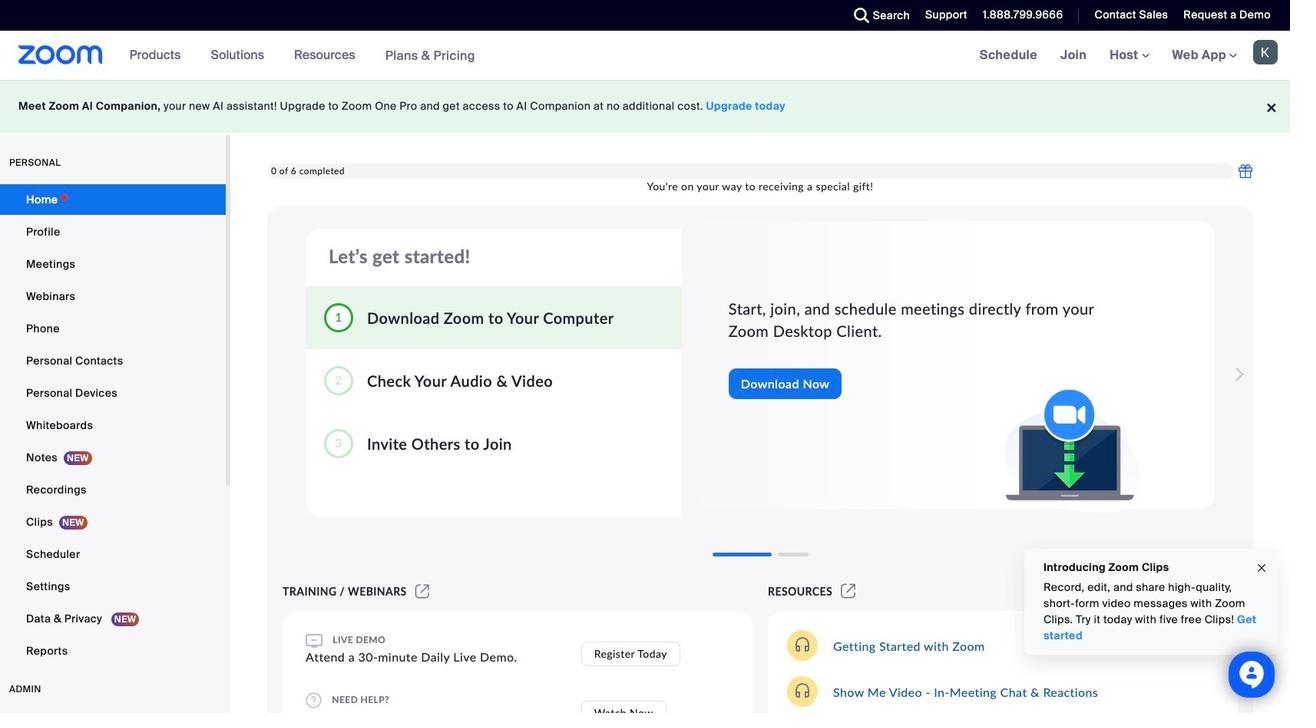 Task type: describe. For each thing, give the bounding box(es) containing it.
zoom logo image
[[18, 45, 103, 65]]

next image
[[1227, 360, 1249, 390]]

window new image
[[839, 586, 859, 599]]



Task type: locate. For each thing, give the bounding box(es) containing it.
window new image
[[413, 586, 432, 599]]

banner
[[0, 31, 1291, 81]]

footer
[[0, 80, 1291, 133]]

meetings navigation
[[969, 31, 1291, 81]]

personal menu menu
[[0, 184, 226, 669]]

profile picture image
[[1254, 40, 1279, 65]]

product information navigation
[[118, 31, 487, 81]]

close image
[[1256, 560, 1269, 577]]



Task type: vqa. For each thing, say whether or not it's contained in the screenshot.
close icon
yes



